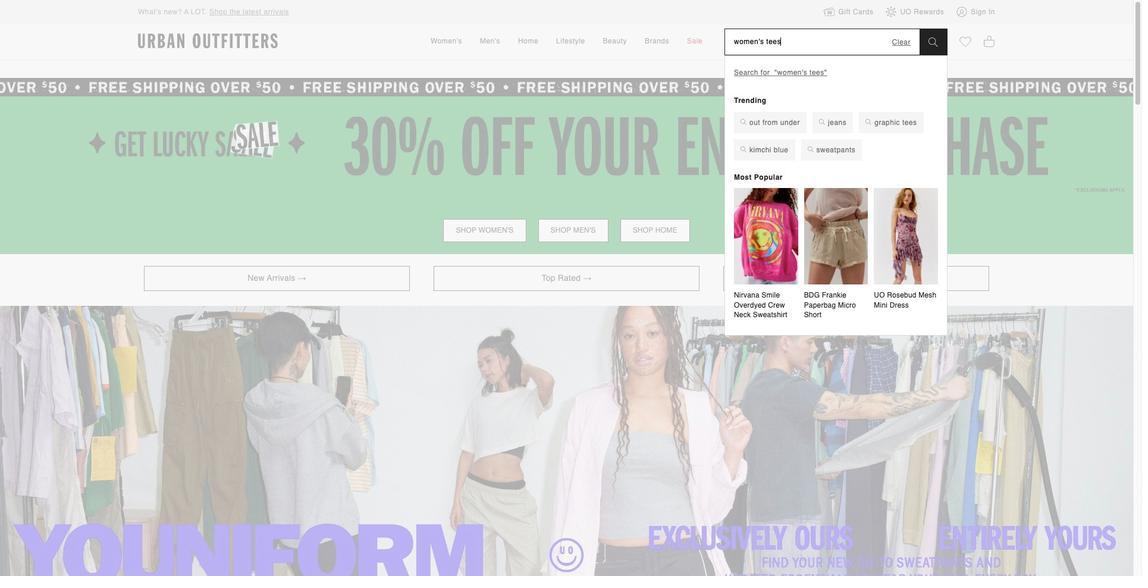 Task type: locate. For each thing, give the bounding box(es) containing it.
nirvana smile overdyed crew neck sweatshirt image
[[734, 188, 799, 284]]

shop youniform image
[[0, 306, 1134, 576]]

take 30% off your purchase image
[[0, 97, 1134, 254]]

trending group
[[734, 112, 939, 166]]

group
[[734, 188, 939, 323]]

Search text field
[[726, 29, 893, 55]]

free ship image
[[0, 78, 1134, 97]]

favorites image
[[960, 36, 972, 48]]

None search field
[[726, 29, 920, 55]]



Task type: describe. For each thing, give the bounding box(es) containing it.
bdg frankie paperbag micro short image
[[804, 188, 869, 284]]

search image
[[929, 37, 939, 47]]

main navigation element
[[324, 24, 810, 60]]

urban outfitters image
[[138, 33, 278, 49]]

my shopping bag image
[[984, 35, 996, 48]]

uo rosebud mesh mini dress image
[[875, 188, 939, 284]]



Task type: vqa. For each thing, say whether or not it's contained in the screenshot.
room.
no



